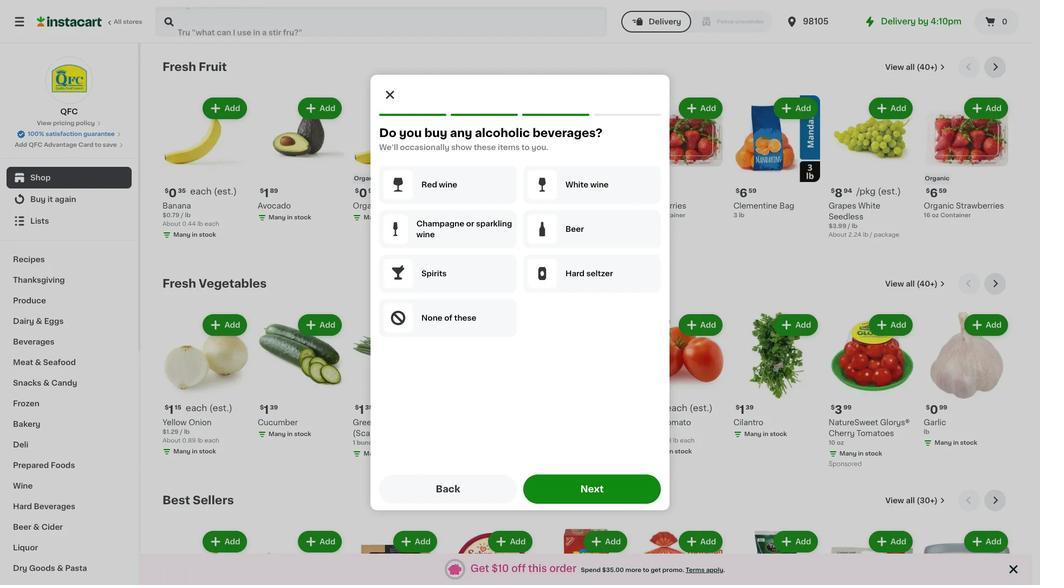 Task type: locate. For each thing, give the bounding box(es) containing it.
1 container from the left
[[655, 212, 686, 218]]

lb right 2.24
[[864, 232, 869, 238]]

99 left /lb
[[369, 188, 377, 194]]

beer & cider link
[[7, 517, 132, 538]]

1 horizontal spatial white
[[859, 202, 881, 210]]

2 horizontal spatial $ 1 39
[[736, 404, 754, 416]]

0 inside '$0.99 per pound' element
[[359, 187, 367, 199]]

many inside about 0.28 lb each many in stock
[[650, 449, 667, 455]]

0 vertical spatial beer
[[566, 226, 584, 233]]

to inside get $10 off this order spend $35.00 more to get promo. terms apply .
[[643, 568, 650, 574]]

(est.) for 8
[[879, 187, 902, 196]]

59 up organic strawberries 16 oz container
[[940, 188, 948, 194]]

0 horizontal spatial container
[[655, 212, 686, 218]]

2 horizontal spatial to
[[643, 568, 650, 574]]

1 horizontal spatial banana
[[385, 202, 414, 210]]

(est.) up tomato
[[690, 404, 713, 412]]

lb up 2.24
[[853, 223, 858, 229]]

$ 1 75 each (est.)
[[546, 187, 614, 199]]

2 (40+) from the top
[[917, 280, 939, 288]]

2 view all (40+) from the top
[[886, 280, 939, 288]]

0 vertical spatial white
[[566, 181, 589, 189]]

1 left the "bunch"
[[353, 440, 356, 446]]

0 vertical spatial qfc
[[60, 108, 78, 115]]

2 item carousel region from the top
[[163, 273, 1011, 481]]

candy
[[51, 380, 77, 387]]

99 up naturesweet
[[844, 405, 852, 411]]

1 fresh from the top
[[163, 61, 196, 73]]

$ left 89
[[260, 188, 264, 194]]

0 vertical spatial view all (40+)
[[886, 63, 939, 71]]

& for beer
[[33, 524, 40, 531]]

about down $0.79
[[163, 221, 181, 227]]

0 horizontal spatial 16
[[639, 212, 645, 218]]

about 0.28 lb each many in stock
[[639, 438, 695, 455]]

0 vertical spatial item carousel region
[[163, 56, 1011, 265]]

1 vertical spatial view all (40+)
[[886, 280, 939, 288]]

0 vertical spatial 3
[[734, 212, 738, 218]]

white down $8.94 per package (estimated) element
[[859, 202, 881, 210]]

.
[[724, 568, 726, 574]]

wine up apple
[[591, 181, 609, 189]]

2 view all (40+) button from the top
[[882, 273, 950, 295]]

each (est.) up the onion
[[186, 404, 233, 412]]

3 item carousel region from the top
[[163, 490, 1011, 586]]

0 horizontal spatial 39
[[270, 405, 278, 411]]

recipes
[[13, 256, 45, 264]]

/ up 0.44 at the top of the page
[[181, 212, 184, 218]]

0 horizontal spatial hard
[[13, 503, 32, 511]]

organic inside organic strawberries 16 oz container
[[925, 202, 955, 210]]

beer inside add your shopping preferences element
[[566, 226, 584, 233]]

product group
[[163, 95, 249, 242], [258, 95, 344, 224], [353, 95, 440, 224], [448, 95, 535, 224], [544, 95, 630, 242], [639, 95, 725, 220], [734, 95, 821, 220], [829, 95, 916, 239], [925, 95, 1011, 220], [163, 312, 249, 459], [258, 312, 344, 441], [353, 312, 440, 461], [448, 312, 535, 470], [639, 312, 725, 459], [734, 312, 821, 441], [829, 312, 916, 470], [925, 312, 1011, 450], [163, 529, 249, 586], [258, 529, 344, 586], [353, 529, 440, 586], [448, 529, 535, 586], [544, 529, 630, 586], [639, 529, 725, 586], [734, 529, 821, 586], [829, 529, 916, 586], [925, 529, 1011, 586]]

1 vertical spatial view all (40+) button
[[882, 273, 950, 295]]

all inside view all (30+) popup button
[[907, 497, 916, 505]]

1 horizontal spatial 6
[[931, 187, 939, 199]]

bakery
[[13, 421, 40, 428]]

in inside about 0.28 lb each many in stock
[[668, 449, 674, 455]]

16 inside organic strawberries 16 oz container
[[925, 212, 931, 218]]

1 vertical spatial fresh
[[163, 278, 196, 290]]

each
[[190, 187, 212, 196], [568, 187, 589, 196], [205, 221, 219, 227], [586, 221, 600, 227], [186, 404, 207, 412], [667, 404, 688, 412], [205, 438, 219, 444], [681, 438, 695, 444]]

many in stock down limes
[[459, 215, 502, 220]]

product group containing each (est.)
[[639, 312, 725, 459]]

$ 6 59 for organic strawberries
[[927, 187, 948, 199]]

$
[[165, 188, 169, 194], [451, 188, 455, 194], [736, 188, 740, 194], [260, 188, 264, 194], [355, 188, 359, 194], [546, 188, 550, 194], [832, 188, 836, 194], [927, 188, 931, 194], [165, 405, 169, 411], [736, 405, 740, 411], [260, 405, 264, 411], [355, 405, 359, 411], [832, 405, 836, 411], [927, 405, 931, 411]]

view all (30+)
[[886, 497, 939, 505]]

get
[[471, 565, 490, 574]]

qfc up view pricing policy link
[[60, 108, 78, 115]]

fresh left fruit
[[163, 61, 196, 73]]

1 (40+) from the top
[[917, 63, 939, 71]]

0 horizontal spatial to
[[95, 142, 101, 148]]

each right 0.44 at the top of the page
[[205, 221, 219, 227]]

1 $ 6 59 from the left
[[736, 187, 757, 199]]

banana up $0.79
[[163, 202, 191, 210]]

(est.) up apple
[[591, 187, 614, 196]]

delivery
[[882, 17, 917, 25], [649, 18, 682, 25]]

0 horizontal spatial delivery
[[649, 18, 682, 25]]

0 horizontal spatial $ 0 99
[[355, 187, 377, 199]]

hard left seltzer
[[566, 270, 585, 278]]

$ inside $ 0 35
[[165, 188, 169, 194]]

3 inside clementine bag 3 lb
[[734, 212, 738, 218]]

about left 0.28
[[639, 438, 657, 444]]

1 horizontal spatial container
[[941, 212, 972, 218]]

lb right 0.89
[[198, 438, 203, 444]]

1 vertical spatial beer
[[13, 524, 31, 531]]

beer up liquor in the left of the page
[[13, 524, 31, 531]]

lb down clementine
[[739, 212, 745, 218]]

1 vertical spatial (40+)
[[917, 280, 939, 288]]

item carousel region
[[163, 56, 1011, 265], [163, 273, 1011, 481], [163, 490, 1011, 586]]

view all (40+) for 0
[[886, 280, 939, 288]]

0 horizontal spatial oz
[[647, 212, 654, 218]]

0 inside 0 button
[[1003, 18, 1008, 25]]

1 strawberries from the left
[[639, 202, 687, 210]]

each inside honeycrisp apple $2.99 / lb about 0.59 lb each
[[586, 221, 600, 227]]

$ 1 39 up "cilantro"
[[736, 404, 754, 416]]

garlic
[[925, 419, 947, 427]]

0 vertical spatial these
[[474, 144, 496, 151]]

2 59 from the left
[[940, 188, 948, 194]]

(est.) inside $ 1 75 each (est.)
[[591, 187, 614, 196]]

$ inside $ 8 94
[[832, 188, 836, 194]]

1 16 from the left
[[639, 212, 645, 218]]

thanksgiving
[[13, 277, 65, 284]]

$ left 75
[[546, 188, 550, 194]]

add qfc advantage card to save
[[15, 142, 117, 148]]

view all (40+) button for 6
[[882, 56, 950, 78]]

1 horizontal spatial 16
[[925, 212, 931, 218]]

qfc link
[[45, 56, 93, 117]]

white inside grapes   white seedless $3.99 / lb about 2.24 lb / package
[[859, 202, 881, 210]]

1 horizontal spatial strawberries
[[957, 202, 1005, 210]]

white
[[566, 181, 589, 189], [859, 202, 881, 210]]

1 horizontal spatial hard
[[566, 270, 585, 278]]

$1.75 each (estimated) element
[[544, 186, 630, 200]]

2 horizontal spatial 39
[[746, 405, 754, 411]]

any
[[450, 127, 473, 139]]

& left eggs
[[36, 318, 42, 325]]

qfc down 100%
[[29, 142, 42, 148]]

many in stock up sponsored badge image
[[840, 451, 883, 457]]

each (est.) inside $0.35 each (estimated) element
[[190, 187, 237, 196]]

$ inside $ 1 75 each (est.)
[[546, 188, 550, 194]]

1
[[264, 187, 269, 199], [550, 187, 555, 199], [169, 404, 174, 416], [740, 404, 745, 416], [264, 404, 269, 416], [359, 404, 364, 416], [353, 440, 356, 446]]

16 inside strawberries 16 oz container
[[639, 212, 645, 218]]

1 59 from the left
[[749, 188, 757, 194]]

59
[[749, 188, 757, 194], [940, 188, 948, 194]]

wine
[[13, 483, 33, 490]]

59 for clementine
[[749, 188, 757, 194]]

dairy & eggs
[[13, 318, 64, 325]]

each right 75
[[568, 187, 589, 196]]

back
[[436, 485, 461, 494]]

wine down the champagne
[[417, 231, 435, 239]]

0 horizontal spatial white
[[566, 181, 589, 189]]

2.24
[[849, 232, 862, 238]]

1 horizontal spatial 59
[[940, 188, 948, 194]]

dairy
[[13, 318, 34, 325]]

delivery by 4:10pm link
[[864, 15, 962, 28]]

2 all from the top
[[907, 280, 916, 288]]

these inside the do you buy any alcoholic beverages? we'll occasionally show these items to you.
[[474, 144, 496, 151]]

1 vertical spatial all
[[907, 280, 916, 288]]

this
[[529, 565, 547, 574]]

add your shopping preferences element
[[371, 75, 670, 511]]

100%
[[28, 131, 44, 137]]

$0.99 per pound element
[[353, 186, 440, 200]]

1 item carousel region from the top
[[163, 56, 1011, 265]]

2 6 from the left
[[931, 187, 939, 199]]

$ up "cilantro"
[[736, 405, 740, 411]]

2 fresh from the top
[[163, 278, 196, 290]]

99
[[369, 188, 377, 194], [654, 188, 662, 194], [844, 405, 852, 411], [940, 405, 948, 411]]

1 horizontal spatial delivery
[[882, 17, 917, 25]]

you.
[[532, 144, 549, 151]]

delivery inside "button"
[[649, 18, 682, 25]]

39 up cucumber
[[270, 405, 278, 411]]

0 horizontal spatial $ 6 59
[[736, 187, 757, 199]]

/ right $1.29
[[180, 429, 183, 435]]

/ down seedless
[[849, 223, 851, 229]]

lb inside garlic lb
[[925, 429, 930, 435]]

hard
[[566, 270, 585, 278], [13, 503, 32, 511]]

many in stock down 0.44 at the top of the page
[[173, 232, 216, 238]]

39 up "cilantro"
[[746, 405, 754, 411]]

1 horizontal spatial beer
[[566, 226, 584, 233]]

$10
[[492, 565, 509, 574]]

1 view all (40+) button from the top
[[882, 56, 950, 78]]

product group containing 3
[[829, 312, 916, 470]]

1 left 75
[[550, 187, 555, 199]]

/ down honeycrisp
[[563, 212, 565, 218]]

each up tomato
[[667, 404, 688, 412]]

each (est.) up tomato
[[667, 404, 713, 412]]

1 left 15
[[169, 404, 174, 416]]

each (est.) for 0
[[190, 187, 237, 196]]

None search field
[[155, 7, 608, 37]]

view inside popup button
[[886, 497, 905, 505]]

1 horizontal spatial oz
[[838, 440, 845, 446]]

6 up clementine
[[740, 187, 748, 199]]

save
[[103, 142, 117, 148]]

(est.) right '/pkg'
[[879, 187, 902, 196]]

$ 6 59 for clementine bag
[[736, 187, 757, 199]]

each down tomato
[[681, 438, 695, 444]]

of
[[445, 314, 453, 322]]

by
[[919, 17, 929, 25]]

1 vertical spatial 3
[[836, 404, 843, 416]]

0 horizontal spatial 3
[[734, 212, 738, 218]]

(est.) inside $8.94 per package (estimated) element
[[879, 187, 902, 196]]

pasta
[[65, 565, 87, 573]]

many
[[459, 215, 476, 220], [269, 215, 286, 220], [364, 215, 381, 220], [173, 232, 191, 238], [554, 232, 572, 238], [745, 431, 762, 437], [269, 431, 286, 437], [935, 440, 953, 446], [173, 449, 191, 455], [650, 449, 667, 455], [364, 451, 381, 457], [840, 451, 857, 457]]

1 vertical spatial hard
[[13, 503, 32, 511]]

view all (40+) for 6
[[886, 63, 939, 71]]

lb right 0.59
[[579, 221, 584, 227]]

1 horizontal spatial $ 6 59
[[927, 187, 948, 199]]

6 up organic strawberries 16 oz container
[[931, 187, 939, 199]]

1 vertical spatial item carousel region
[[163, 273, 1011, 481]]

0 horizontal spatial beer
[[13, 524, 31, 531]]

0 horizontal spatial wine
[[417, 231, 435, 239]]

beer & cider
[[13, 524, 63, 531]]

all
[[907, 63, 916, 71], [907, 280, 916, 288], [907, 497, 916, 505]]

$ left 35
[[165, 188, 169, 194]]

lb up 0.59
[[567, 212, 573, 218]]

(est.) inside the $1.15 each (estimated) element
[[210, 404, 233, 412]]

$ 6 59 up organic strawberries 16 oz container
[[927, 187, 948, 199]]

0 horizontal spatial 6
[[740, 187, 748, 199]]

2 39 from the left
[[270, 405, 278, 411]]

again
[[55, 196, 76, 203]]

1 all from the top
[[907, 63, 916, 71]]

$ 1 39 up cucumber
[[260, 404, 278, 416]]

(est.) for 1
[[210, 404, 233, 412]]

main content
[[141, 43, 1033, 586]]

98105 button
[[786, 7, 851, 37]]

$ 1 39 up green
[[355, 404, 373, 416]]

close image
[[1008, 563, 1021, 576]]

or
[[467, 220, 475, 228]]

white right 75
[[566, 181, 589, 189]]

add
[[225, 105, 241, 112], [320, 105, 336, 112], [510, 105, 526, 112], [701, 105, 717, 112], [796, 105, 812, 112], [891, 105, 907, 112], [987, 105, 1002, 112], [15, 142, 27, 148], [225, 322, 241, 329], [320, 322, 336, 329], [415, 322, 431, 329], [510, 322, 526, 329], [701, 322, 717, 329], [796, 322, 812, 329], [891, 322, 907, 329], [987, 322, 1002, 329], [225, 538, 241, 546], [320, 538, 336, 546], [415, 538, 431, 546], [510, 538, 526, 546], [606, 538, 622, 546], [701, 538, 717, 546], [796, 538, 812, 546], [891, 538, 907, 546], [987, 538, 1002, 546]]

strawberries 16 oz container
[[639, 202, 687, 218]]

beverages up cider
[[34, 503, 75, 511]]

$ left 94 at the right top
[[832, 188, 836, 194]]

$1.15 each (estimated) element
[[163, 403, 249, 417]]

& for snacks
[[43, 380, 50, 387]]

view for fresh fruit
[[886, 63, 905, 71]]

lb
[[185, 212, 191, 218], [739, 212, 745, 218], [567, 212, 573, 218], [198, 221, 203, 227], [579, 221, 584, 227], [853, 223, 858, 229], [864, 232, 869, 238], [184, 429, 190, 435], [925, 429, 930, 435], [198, 438, 203, 444], [674, 438, 679, 444]]

$ 6 59
[[736, 187, 757, 199], [927, 187, 948, 199]]

0 horizontal spatial 59
[[749, 188, 757, 194]]

1 view all (40+) from the top
[[886, 63, 939, 71]]

2 horizontal spatial oz
[[933, 212, 940, 218]]

2 horizontal spatial wine
[[591, 181, 609, 189]]

/ inside the yellow onion $1.29 / lb about 0.89 lb each
[[180, 429, 183, 435]]

39 up green
[[365, 405, 373, 411]]

many down 0.59
[[554, 232, 572, 238]]

beer for beer
[[566, 226, 584, 233]]

hard inside add your shopping preferences element
[[566, 270, 585, 278]]

grapes
[[829, 202, 857, 210]]

best
[[163, 495, 190, 506]]

about down $2.99
[[544, 221, 562, 227]]

about inside honeycrisp apple $2.99 / lb about 0.59 lb each
[[544, 221, 562, 227]]

about inside grapes   white seedless $3.99 / lb about 2.24 lb / package
[[829, 232, 848, 238]]

eggs
[[44, 318, 64, 325]]

best sellers
[[163, 495, 234, 506]]

oz inside naturesweet glorys® cherry tomatoes 10 oz
[[838, 440, 845, 446]]

1 vertical spatial $ 0 99
[[927, 404, 948, 416]]

strawberries inside organic strawberries 16 oz container
[[957, 202, 1005, 210]]

about down $1.29
[[163, 438, 181, 444]]

beverages down dairy & eggs
[[13, 338, 55, 346]]

lists
[[30, 217, 49, 225]]

$ 0 99 up garlic
[[927, 404, 948, 416]]

about inside the yellow onion $1.29 / lb about 0.89 lb each
[[163, 438, 181, 444]]

next button
[[524, 475, 661, 504]]

$ 1 89
[[260, 187, 278, 199]]

wine for red wine
[[439, 181, 458, 189]]

0 inside $0.35 each (estimated) element
[[169, 187, 177, 199]]

1 horizontal spatial $ 1 39
[[355, 404, 373, 416]]

1 horizontal spatial 39
[[365, 405, 373, 411]]

1 $ 1 39 from the left
[[736, 404, 754, 416]]

view down package
[[886, 280, 905, 288]]

1 banana from the left
[[163, 202, 191, 210]]

15
[[175, 405, 182, 411]]

oz inside organic strawberries 16 oz container
[[933, 212, 940, 218]]

0 vertical spatial all
[[907, 63, 916, 71]]

beer for beer & cider
[[13, 524, 31, 531]]

liquor
[[13, 544, 38, 552]]

16
[[639, 212, 645, 218], [925, 212, 931, 218]]

2 vertical spatial all
[[907, 497, 916, 505]]

each (est.) inside the $1.15 each (estimated) element
[[186, 404, 233, 412]]

0 vertical spatial $ 0 99
[[355, 187, 377, 199]]

2 vertical spatial item carousel region
[[163, 490, 1011, 586]]

0 horizontal spatial strawberries
[[639, 202, 687, 210]]

0 vertical spatial hard
[[566, 270, 585, 278]]

3 39 from the left
[[365, 405, 373, 411]]

seafood
[[43, 359, 76, 367]]

hard down wine
[[13, 503, 32, 511]]

1 horizontal spatial wine
[[439, 181, 458, 189]]

promo.
[[663, 568, 685, 574]]

1 39 from the left
[[746, 405, 754, 411]]

card
[[79, 142, 93, 148]]

1 horizontal spatial to
[[522, 144, 530, 151]]

naturesweet glorys® cherry tomatoes 10 oz
[[829, 419, 911, 446]]

2 16 from the left
[[925, 212, 931, 218]]

3 up naturesweet
[[836, 404, 843, 416]]

0 vertical spatial view all (40+) button
[[882, 56, 950, 78]]

each (est.) right 35
[[190, 187, 237, 196]]

shop link
[[7, 167, 132, 189]]

100% satisfaction guarantee button
[[17, 128, 121, 139]]

oz inside strawberries 16 oz container
[[647, 212, 654, 218]]

beer down honeycrisp
[[566, 226, 584, 233]]

3 down clementine
[[734, 212, 738, 218]]

3 all from the top
[[907, 497, 916, 505]]

1 vertical spatial white
[[859, 202, 881, 210]]

(40+) for 6
[[917, 63, 939, 71]]

$ up garlic
[[927, 405, 931, 411]]

instacart logo image
[[37, 15, 102, 28]]

0 horizontal spatial $ 1 39
[[260, 404, 278, 416]]

apple
[[590, 202, 612, 210]]

dairy & eggs link
[[7, 311, 132, 332]]

each up the onion
[[186, 404, 207, 412]]

0
[[1003, 18, 1008, 25], [169, 187, 177, 199], [455, 187, 463, 199], [359, 187, 367, 199], [931, 404, 939, 416]]

$ up limes
[[451, 188, 455, 194]]

package
[[875, 232, 900, 238]]

99 inside '$0.99 per pound' element
[[369, 188, 377, 194]]

many down cucumber
[[269, 431, 286, 437]]

& left candy
[[43, 380, 50, 387]]

view down delivery by 4:10pm link
[[886, 63, 905, 71]]

vegetables
[[199, 278, 267, 290]]

1 horizontal spatial qfc
[[60, 108, 78, 115]]

organic
[[354, 175, 379, 181], [926, 175, 950, 181], [353, 202, 383, 210], [925, 202, 955, 210]]

1 horizontal spatial 3
[[836, 404, 843, 416]]

& left cider
[[33, 524, 40, 531]]

many down organic banana
[[364, 215, 381, 220]]

buy it again link
[[7, 189, 132, 210]]

6 for clementine bag
[[740, 187, 748, 199]]

1 inside $ 1 75 each (est.)
[[550, 187, 555, 199]]

to down guarantee
[[95, 142, 101, 148]]

wine
[[439, 181, 458, 189], [591, 181, 609, 189], [417, 231, 435, 239]]

each inside $ 1 75 each (est.)
[[568, 187, 589, 196]]

add button
[[204, 99, 246, 118], [299, 99, 341, 118], [490, 99, 532, 118], [680, 99, 722, 118], [776, 99, 817, 118], [871, 99, 913, 118], [966, 99, 1008, 118], [204, 316, 246, 335], [299, 316, 341, 335], [395, 316, 436, 335], [490, 316, 532, 335], [680, 316, 722, 335], [776, 316, 817, 335], [871, 316, 913, 335], [966, 316, 1008, 335], [204, 532, 246, 552], [299, 532, 341, 552], [395, 532, 436, 552], [490, 532, 532, 552], [585, 532, 627, 552], [680, 532, 722, 552], [776, 532, 817, 552], [871, 532, 913, 552], [966, 532, 1008, 552]]

$ up naturesweet
[[832, 405, 836, 411]]

$ 6 59 up clementine
[[736, 187, 757, 199]]

liquor link
[[7, 538, 132, 558]]

$8.94 per package (estimated) element
[[829, 186, 916, 200]]

$ 1 39 for cucumber
[[260, 404, 278, 416]]

1 up green
[[359, 404, 364, 416]]

0 vertical spatial fresh
[[163, 61, 196, 73]]

get
[[651, 568, 662, 574]]

(est.)
[[214, 187, 237, 196], [591, 187, 614, 196], [879, 187, 902, 196], [210, 404, 233, 412], [690, 404, 713, 412]]

0 vertical spatial (40+)
[[917, 63, 939, 71]]

2 $ 1 39 from the left
[[260, 404, 278, 416]]

2 $ 6 59 from the left
[[927, 187, 948, 199]]

these down the alcoholic
[[474, 144, 496, 151]]

2 container from the left
[[941, 212, 972, 218]]

0 horizontal spatial qfc
[[29, 142, 42, 148]]

0 horizontal spatial banana
[[163, 202, 191, 210]]

1 6 from the left
[[740, 187, 748, 199]]

fresh for fresh fruit
[[163, 61, 196, 73]]

fresh vegetables
[[163, 278, 267, 290]]

about down "$3.99"
[[829, 232, 848, 238]]

1 up "cilantro"
[[740, 404, 745, 416]]

99 up strawberries 16 oz container
[[654, 188, 662, 194]]

(est.) inside $0.35 each (estimated) element
[[214, 187, 237, 196]]

each (est.) inside product group
[[667, 404, 713, 412]]

2 strawberries from the left
[[957, 202, 1005, 210]]



Task type: describe. For each thing, give the bounding box(es) containing it.
lb right 0.44 at the top of the page
[[198, 221, 203, 227]]

meat
[[13, 359, 33, 367]]

spend
[[581, 568, 601, 574]]

tomato
[[663, 419, 692, 427]]

lb inside clementine bag 3 lb
[[739, 212, 745, 218]]

delivery for delivery by 4:10pm
[[882, 17, 917, 25]]

do
[[380, 127, 397, 139]]

buy it again
[[30, 196, 76, 203]]

many down garlic lb
[[935, 440, 953, 446]]

0.89
[[182, 438, 196, 444]]

$ 1 39 for cilantro
[[736, 404, 754, 416]]

$ inside $ 0 limes
[[451, 188, 455, 194]]

(est.) for 0
[[214, 187, 237, 196]]

39 for cucumber
[[270, 405, 278, 411]]

delivery by 4:10pm
[[882, 17, 962, 25]]

$ up cucumber
[[260, 405, 264, 411]]

$35.00
[[603, 568, 625, 574]]

dry goods & pasta
[[13, 565, 87, 573]]

green
[[353, 419, 377, 427]]

$ 0 35
[[165, 187, 186, 199]]

sponsored badge image
[[829, 461, 862, 468]]

thanksgiving link
[[7, 270, 132, 291]]

hard for hard beverages
[[13, 503, 32, 511]]

hard seltzer
[[566, 270, 614, 278]]

all for 0
[[907, 280, 916, 288]]

view pricing policy link
[[37, 119, 101, 128]]

alcoholic
[[475, 127, 530, 139]]

$ up clementine
[[736, 188, 740, 194]]

white inside add your shopping preferences element
[[566, 181, 589, 189]]

honeycrisp apple $2.99 / lb about 0.59 lb each
[[544, 202, 612, 227]]

banana $0.79 / lb about 0.44 lb each
[[163, 202, 219, 227]]

many in stock down 0.59
[[554, 232, 597, 238]]

1 vertical spatial beverages
[[34, 503, 75, 511]]

3 $ 1 39 from the left
[[355, 404, 373, 416]]

seltzer
[[587, 270, 614, 278]]

recipes link
[[7, 249, 132, 270]]

container inside organic strawberries 16 oz container
[[941, 212, 972, 218]]

sparkling
[[476, 220, 513, 228]]

many in stock down the "bunch"
[[364, 451, 407, 457]]

avocado
[[258, 202, 291, 210]]

each inside about 0.28 lb each many in stock
[[681, 438, 695, 444]]

1 vertical spatial qfc
[[29, 142, 42, 148]]

many in stock down organic banana
[[364, 215, 407, 220]]

all for 6
[[907, 63, 916, 71]]

white wine
[[566, 181, 609, 189]]

terms apply button
[[686, 567, 724, 576]]

0.59
[[563, 221, 577, 227]]

99 inside $ 3 99
[[844, 405, 852, 411]]

10
[[829, 440, 836, 446]]

delivery for delivery
[[649, 18, 682, 25]]

next
[[581, 485, 604, 494]]

roma tomato
[[639, 419, 692, 427]]

/ inside honeycrisp apple $2.99 / lb about 0.59 lb each
[[563, 212, 565, 218]]

/pkg
[[857, 187, 876, 196]]

$ 8 94
[[832, 187, 853, 199]]

item carousel region containing fresh vegetables
[[163, 273, 1011, 481]]

view up 100%
[[37, 120, 52, 126]]

bakery link
[[7, 414, 132, 435]]

0.44
[[182, 221, 196, 227]]

off
[[512, 565, 526, 574]]

$ 0 99 inside '$0.99 per pound' element
[[355, 187, 377, 199]]

lb up 0.89
[[184, 429, 190, 435]]

$ up organic strawberries 16 oz container
[[927, 188, 931, 194]]

none
[[422, 314, 443, 322]]

many down "avocado"
[[269, 215, 286, 220]]

many down "cilantro"
[[745, 431, 762, 437]]

each (est.) for 1
[[186, 404, 233, 412]]

snacks & candy link
[[7, 373, 132, 394]]

$0.35 each (estimated) element
[[163, 186, 249, 200]]

wine link
[[7, 476, 132, 497]]

limes
[[448, 202, 471, 210]]

each inside banana $0.79 / lb about 0.44 lb each
[[205, 221, 219, 227]]

none of these
[[422, 314, 477, 322]]

cherry
[[829, 430, 855, 437]]

0 inside $ 0 limes
[[455, 187, 463, 199]]

lb up 0.44 at the top of the page
[[185, 212, 191, 218]]

all
[[114, 19, 122, 25]]

beverages link
[[7, 332, 132, 352]]

view for fresh vegetables
[[886, 280, 905, 288]]

many in stock down "avocado"
[[269, 215, 311, 220]]

container inside strawberries 16 oz container
[[655, 212, 686, 218]]

39 for cilantro
[[746, 405, 754, 411]]

satisfaction
[[46, 131, 82, 137]]

(30+)
[[918, 497, 939, 505]]

many in stock down "cilantro"
[[745, 431, 788, 437]]

order
[[550, 565, 577, 574]]

1 vertical spatial these
[[455, 314, 477, 322]]

beverages?
[[533, 127, 603, 139]]

main content containing fresh fruit
[[141, 43, 1033, 586]]

product group containing 8
[[829, 95, 916, 239]]

each right 35
[[190, 187, 212, 196]]

/ inside banana $0.79 / lb about 0.44 lb each
[[181, 212, 184, 218]]

hard for hard seltzer
[[566, 270, 585, 278]]

prepared
[[13, 462, 49, 470]]

wine for white wine
[[591, 181, 609, 189]]

$ up green
[[355, 405, 359, 411]]

many up sponsored badge image
[[840, 451, 857, 457]]

yellow
[[163, 419, 187, 427]]

$2.99
[[544, 212, 561, 218]]

& for dairy
[[36, 318, 42, 325]]

bag
[[780, 202, 795, 210]]

1 left 89
[[264, 187, 269, 199]]

deli
[[13, 441, 28, 449]]

wine inside champagne or sparkling wine
[[417, 231, 435, 239]]

/pkg (est.)
[[857, 187, 902, 196]]

item carousel region containing fresh fruit
[[163, 56, 1011, 265]]

pricing
[[53, 120, 74, 126]]

each inside the yellow onion $1.29 / lb about 0.89 lb each
[[205, 438, 219, 444]]

4:10pm
[[931, 17, 962, 25]]

fresh for fresh vegetables
[[163, 278, 196, 290]]

prepared foods link
[[7, 455, 132, 476]]

/ left package
[[871, 232, 873, 238]]

meat & seafood link
[[7, 352, 132, 373]]

$ inside $ 3 99
[[832, 405, 836, 411]]

99 up garlic
[[940, 405, 948, 411]]

produce
[[13, 297, 46, 305]]

we'll
[[380, 144, 398, 151]]

tomatoes
[[857, 430, 895, 437]]

many in stock down cucumber
[[269, 431, 311, 437]]

get $10 off this order spend $35.00 more to get promo. terms apply .
[[471, 565, 726, 574]]

many down 0.44 at the top of the page
[[173, 232, 191, 238]]

fresh fruit
[[163, 61, 227, 73]]

$ 1 15
[[165, 404, 182, 416]]

& left pasta
[[57, 565, 63, 573]]

(scallions)
[[353, 430, 393, 437]]

many down the "bunch"
[[364, 451, 381, 457]]

$ inside $ 1 15
[[165, 405, 169, 411]]

organic banana
[[353, 202, 414, 210]]

$ 3 99
[[832, 404, 852, 416]]

1 up cucumber
[[264, 404, 269, 416]]

stock inside about 0.28 lb each many in stock
[[675, 449, 692, 455]]

get $10 off this order status
[[467, 564, 730, 576]]

59 for organic
[[940, 188, 948, 194]]

& for meat
[[35, 359, 41, 367]]

lists link
[[7, 210, 132, 232]]

occasionally
[[400, 144, 450, 151]]

1 horizontal spatial $ 0 99
[[927, 404, 948, 416]]

many down 0.89
[[173, 449, 191, 455]]

frozen
[[13, 400, 39, 408]]

snacks
[[13, 380, 41, 387]]

cucumber
[[258, 419, 298, 427]]

qfc logo image
[[45, 56, 93, 104]]

(40+) for 0
[[917, 280, 939, 288]]

about inside about 0.28 lb each many in stock
[[639, 438, 657, 444]]

many in stock down 0.89
[[173, 449, 216, 455]]

view all (40+) button for 0
[[882, 273, 950, 295]]

item carousel region containing best sellers
[[163, 490, 1011, 586]]

1 inside green onions (scallions) 1 bunch
[[353, 440, 356, 446]]

do you buy any alcoholic beverages? we'll occasionally show these items to you.
[[380, 127, 603, 151]]

organic strawberries 16 oz container
[[925, 202, 1005, 218]]

service type group
[[622, 11, 773, 33]]

lb inside about 0.28 lb each many in stock
[[674, 438, 679, 444]]

0 vertical spatial beverages
[[13, 338, 55, 346]]

2 banana from the left
[[385, 202, 414, 210]]

meat & seafood
[[13, 359, 76, 367]]

all stores
[[114, 19, 142, 25]]

cilantro
[[734, 419, 764, 427]]

view for best sellers
[[886, 497, 905, 505]]

$ inside $ 1 89
[[260, 188, 264, 194]]

bunch
[[357, 440, 377, 446]]

buy
[[30, 196, 46, 203]]

to inside the do you buy any alcoholic beverages? we'll occasionally show these items to you.
[[522, 144, 530, 151]]

dry
[[13, 565, 27, 573]]

6 for organic strawberries
[[931, 187, 939, 199]]

foods
[[51, 462, 75, 470]]

snacks & candy
[[13, 380, 77, 387]]

many in stock down garlic lb
[[935, 440, 978, 446]]

/lb
[[381, 187, 393, 196]]

red
[[422, 181, 437, 189]]

$ left /lb
[[355, 188, 359, 194]]

many down limes
[[459, 215, 476, 220]]

about inside banana $0.79 / lb about 0.44 lb each
[[163, 221, 181, 227]]

banana inside banana $0.79 / lb about 0.44 lb each
[[163, 202, 191, 210]]

glorys®
[[881, 419, 911, 427]]



Task type: vqa. For each thing, say whether or not it's contained in the screenshot.
topmost Sephora
no



